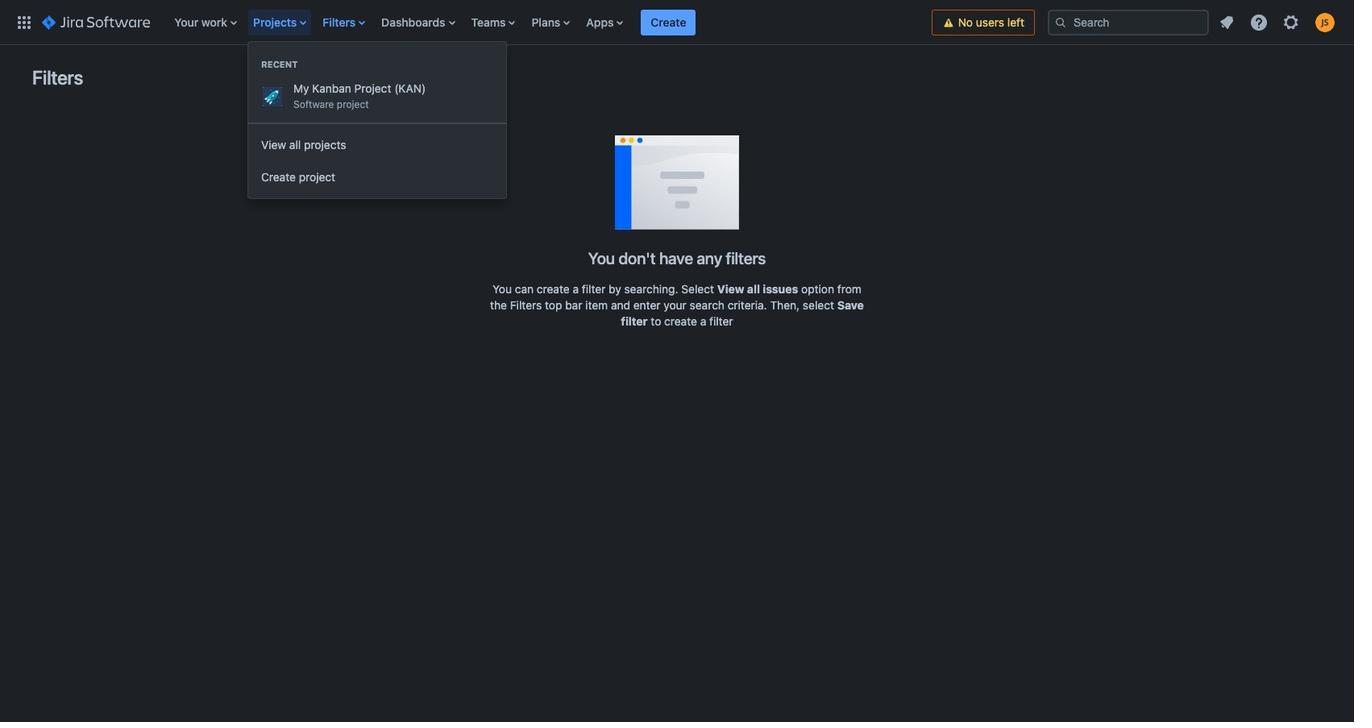 Task type: vqa. For each thing, say whether or not it's contained in the screenshot.
the Jira Software image
yes



Task type: locate. For each thing, give the bounding box(es) containing it.
list item
[[248, 0, 313, 45], [641, 0, 696, 45]]

1 horizontal spatial list
[[1213, 8, 1345, 37]]

None search field
[[1048, 9, 1209, 35]]

jira software image
[[42, 12, 150, 32], [42, 12, 150, 32]]

Search field
[[1048, 9, 1209, 35]]

list
[[166, 0, 932, 45], [1213, 8, 1345, 37]]

1 list item from the left
[[248, 0, 313, 45]]

0 horizontal spatial list
[[166, 0, 932, 45]]

1 horizontal spatial list item
[[641, 0, 696, 45]]

heading
[[248, 58, 506, 71]]

banner
[[0, 0, 1355, 45]]

0 horizontal spatial list item
[[248, 0, 313, 45]]



Task type: describe. For each thing, give the bounding box(es) containing it.
help image
[[1250, 12, 1269, 32]]

primary element
[[10, 0, 932, 45]]

your profile and settings image
[[1316, 12, 1335, 32]]

notifications image
[[1218, 12, 1237, 32]]

appswitcher icon image
[[15, 12, 34, 32]]

2 list item from the left
[[641, 0, 696, 45]]

settings image
[[1282, 12, 1301, 32]]

search image
[[1055, 16, 1068, 29]]



